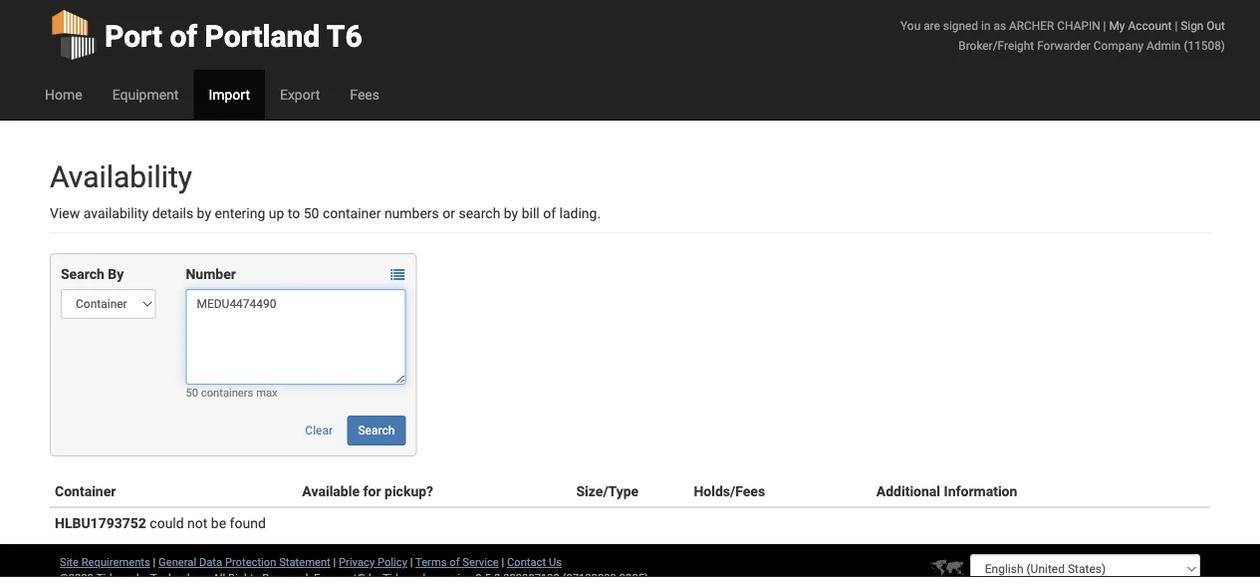 Task type: describe. For each thing, give the bounding box(es) containing it.
forwarder
[[1038, 38, 1091, 52]]

search for search
[[358, 424, 395, 438]]

site
[[60, 556, 79, 569]]

general
[[159, 556, 197, 569]]

service
[[463, 556, 499, 569]]

import
[[209, 86, 250, 103]]

data
[[199, 556, 222, 569]]

up
[[269, 205, 284, 221]]

clear
[[305, 424, 333, 438]]

found
[[230, 515, 266, 531]]

contact
[[507, 556, 546, 569]]

size/type
[[577, 483, 639, 499]]

available for pickup?
[[302, 483, 434, 499]]

portland
[[205, 18, 320, 54]]

you
[[901, 18, 921, 32]]

equipment
[[112, 86, 179, 103]]

lading.
[[560, 205, 601, 221]]

availability
[[50, 159, 192, 194]]

fees button
[[335, 70, 395, 120]]

import button
[[194, 70, 265, 120]]

port of portland t6 link
[[50, 0, 362, 70]]

holds/fees
[[694, 483, 766, 499]]

availability
[[83, 205, 149, 221]]

1 horizontal spatial of
[[450, 556, 460, 569]]

signed
[[944, 18, 979, 32]]

terms of service link
[[416, 556, 499, 569]]

privacy policy link
[[339, 556, 408, 569]]

us
[[549, 556, 562, 569]]

entering
[[215, 205, 265, 221]]

company
[[1094, 38, 1144, 52]]

additional information
[[877, 483, 1018, 499]]

by
[[108, 266, 124, 282]]

my
[[1110, 18, 1126, 32]]

terms
[[416, 556, 447, 569]]

archer
[[1010, 18, 1055, 32]]

1 horizontal spatial 50
[[304, 205, 319, 221]]

requirements
[[81, 556, 150, 569]]

sign out link
[[1181, 18, 1226, 32]]

| right service
[[502, 556, 505, 569]]

view
[[50, 205, 80, 221]]

Number text field
[[186, 289, 406, 385]]

out
[[1208, 18, 1226, 32]]

details
[[152, 205, 194, 221]]

privacy
[[339, 556, 375, 569]]

t6
[[327, 18, 362, 54]]

you are signed in as archer chapin | my account | sign out broker/freight forwarder company admin (11508)
[[901, 18, 1226, 52]]

broker/freight
[[959, 38, 1035, 52]]

be
[[211, 515, 226, 531]]

| left my
[[1104, 18, 1107, 32]]

port of portland t6
[[105, 18, 362, 54]]

admin
[[1147, 38, 1182, 52]]

policy
[[378, 556, 408, 569]]

1 by from the left
[[197, 205, 211, 221]]

container
[[55, 483, 116, 499]]

information
[[945, 483, 1018, 499]]



Task type: vqa. For each thing, say whether or not it's contained in the screenshot.
GENERATED:
no



Task type: locate. For each thing, give the bounding box(es) containing it.
2 horizontal spatial of
[[543, 205, 556, 221]]

(11508)
[[1185, 38, 1226, 52]]

search by
[[61, 266, 124, 282]]

in
[[982, 18, 991, 32]]

available
[[302, 483, 360, 499]]

number
[[186, 266, 236, 282]]

search button
[[347, 416, 406, 446]]

of right port at the left of the page
[[170, 18, 197, 54]]

by
[[197, 205, 211, 221], [504, 205, 519, 221]]

of
[[170, 18, 197, 54], [543, 205, 556, 221], [450, 556, 460, 569]]

search inside 'button'
[[358, 424, 395, 438]]

hlbu1793752
[[55, 515, 146, 531]]

2 by from the left
[[504, 205, 519, 221]]

50 left the containers
[[186, 386, 198, 399]]

are
[[924, 18, 941, 32]]

1 horizontal spatial search
[[358, 424, 395, 438]]

of right terms
[[450, 556, 460, 569]]

search right clear button
[[358, 424, 395, 438]]

0 vertical spatial search
[[61, 266, 104, 282]]

1 vertical spatial search
[[358, 424, 395, 438]]

numbers
[[385, 205, 439, 221]]

additional
[[877, 483, 941, 499]]

search
[[459, 205, 501, 221]]

0 horizontal spatial by
[[197, 205, 211, 221]]

0 horizontal spatial of
[[170, 18, 197, 54]]

site requirements | general data protection statement | privacy policy | terms of service | contact us
[[60, 556, 562, 569]]

0 horizontal spatial 50
[[186, 386, 198, 399]]

chapin
[[1058, 18, 1101, 32]]

contact us link
[[507, 556, 562, 569]]

search left by
[[61, 266, 104, 282]]

export
[[280, 86, 320, 103]]

site requirements link
[[60, 556, 150, 569]]

as
[[994, 18, 1007, 32]]

1 vertical spatial of
[[543, 205, 556, 221]]

by left "bill"
[[504, 205, 519, 221]]

could
[[150, 515, 184, 531]]

1 vertical spatial 50
[[186, 386, 198, 399]]

container
[[323, 205, 381, 221]]

search
[[61, 266, 104, 282], [358, 424, 395, 438]]

view availability details by entering up to 50 container numbers or search by bill of lading.
[[50, 205, 601, 221]]

or
[[443, 205, 456, 221]]

general data protection statement link
[[159, 556, 331, 569]]

home
[[45, 86, 82, 103]]

50 containers max
[[186, 386, 278, 399]]

50 right the to
[[304, 205, 319, 221]]

statement
[[279, 556, 331, 569]]

hlbu1793752 could not be found
[[55, 515, 266, 531]]

home button
[[30, 70, 97, 120]]

protection
[[225, 556, 277, 569]]

pickup?
[[385, 483, 434, 499]]

max
[[256, 386, 278, 399]]

bill
[[522, 205, 540, 221]]

search for search by
[[61, 266, 104, 282]]

| right policy
[[410, 556, 413, 569]]

| left privacy
[[333, 556, 336, 569]]

fees
[[350, 86, 380, 103]]

for
[[363, 483, 381, 499]]

| left general at left
[[153, 556, 156, 569]]

account
[[1129, 18, 1173, 32]]

not
[[188, 515, 208, 531]]

export button
[[265, 70, 335, 120]]

0 vertical spatial 50
[[304, 205, 319, 221]]

clear button
[[294, 416, 344, 446]]

containers
[[201, 386, 254, 399]]

| left the sign
[[1176, 18, 1179, 32]]

1 horizontal spatial by
[[504, 205, 519, 221]]

50
[[304, 205, 319, 221], [186, 386, 198, 399]]

port
[[105, 18, 162, 54]]

show list image
[[391, 268, 405, 282]]

by right details
[[197, 205, 211, 221]]

equipment button
[[97, 70, 194, 120]]

|
[[1104, 18, 1107, 32], [1176, 18, 1179, 32], [153, 556, 156, 569], [333, 556, 336, 569], [410, 556, 413, 569], [502, 556, 505, 569]]

sign
[[1181, 18, 1205, 32]]

0 vertical spatial of
[[170, 18, 197, 54]]

0 horizontal spatial search
[[61, 266, 104, 282]]

of right "bill"
[[543, 205, 556, 221]]

to
[[288, 205, 300, 221]]

2 vertical spatial of
[[450, 556, 460, 569]]

my account link
[[1110, 18, 1173, 32]]



